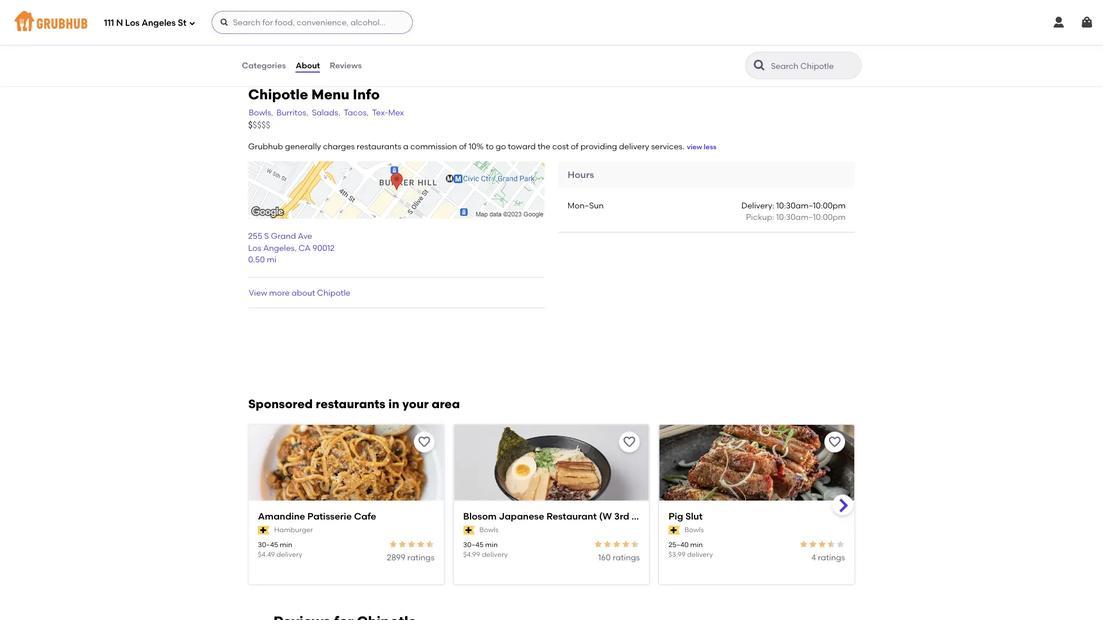 Task type: vqa. For each thing, say whether or not it's contained in the screenshot.
Hot corn beef, melted swiss, sauerkraut, Russian dressing on toasted rye.
no



Task type: describe. For each thing, give the bounding box(es) containing it.
$4.99
[[463, 551, 480, 559]]

delivery for pig slut
[[687, 551, 713, 559]]

pickup: 10:30am–10:00pm
[[746, 212, 846, 222]]

delivery left services.
[[619, 141, 650, 151]]

go
[[496, 141, 506, 151]]

bowls, button
[[248, 106, 274, 119]]

less
[[704, 143, 717, 151]]

0.50
[[248, 255, 265, 265]]

delivery for blosom japanese restaurant (w 3rd st)
[[482, 551, 508, 559]]

10:30am–10:00pm for pickup: 10:30am–10:00pm
[[777, 212, 846, 222]]

tacos,
[[344, 108, 369, 117]]

sponsored
[[248, 397, 313, 412]]

blosom japanese restaurant (w 3rd st) logo image
[[454, 425, 649, 522]]

4 ratings
[[812, 553, 845, 563]]

toward
[[508, 141, 536, 151]]

ca
[[299, 243, 311, 253]]

pig slut link
[[669, 510, 845, 523]]

burritos, button
[[276, 106, 309, 119]]

subscription pass image for amandine
[[258, 526, 270, 535]]

blosom
[[463, 511, 497, 522]]

in
[[389, 397, 400, 412]]

about
[[292, 288, 315, 298]]

japanese
[[499, 511, 544, 522]]

a
[[403, 141, 409, 151]]

$
[[248, 120, 253, 130]]

view less button
[[687, 142, 717, 152]]

25–40 min $3.99 delivery
[[669, 541, 713, 559]]

chipotle menu info
[[248, 86, 380, 103]]

bowls, burritos, salads, tacos, tex-mex
[[249, 108, 404, 117]]

area
[[432, 397, 460, 412]]

3rd
[[614, 511, 630, 522]]

services.
[[651, 141, 685, 151]]

Search for food, convenience, alcohol... search field
[[212, 11, 413, 34]]

st
[[178, 18, 186, 28]]

salads,
[[312, 108, 340, 117]]

save this restaurant button for restaurant
[[619, 432, 640, 453]]

salads, button
[[311, 106, 341, 119]]

hamburger
[[274, 526, 313, 534]]

menu
[[312, 86, 350, 103]]

10%
[[469, 141, 484, 151]]

cost
[[553, 141, 569, 151]]

more
[[269, 288, 290, 298]]

delivery for amandine patisserie cafe
[[277, 551, 303, 559]]

255
[[248, 231, 262, 241]]

sponsored restaurants in your area
[[248, 397, 460, 412]]

160
[[598, 553, 611, 563]]

save this restaurant image for restaurant
[[623, 435, 637, 449]]

min for patisserie
[[280, 541, 292, 549]]

save this restaurant image for cafe
[[417, 435, 431, 449]]

about button
[[295, 45, 321, 86]]

reviews
[[330, 61, 362, 70]]

main navigation navigation
[[0, 0, 1104, 45]]

commission
[[411, 141, 457, 151]]

30–45 for blosom
[[463, 541, 484, 549]]

amandine
[[258, 511, 305, 522]]

delivery:
[[742, 201, 775, 210]]

tacos, button
[[343, 106, 369, 119]]

blosom japanese restaurant (w 3rd st)
[[463, 511, 644, 522]]

grubhub generally charges restaurants a commission of 10% to go toward the cost of providing delivery services. view less
[[248, 141, 717, 151]]

4
[[812, 553, 816, 563]]

bowls for slut
[[685, 526, 704, 534]]

0 horizontal spatial svg image
[[189, 20, 196, 27]]

mon–sun
[[568, 201, 604, 210]]

svg image
[[1052, 16, 1066, 29]]

providing
[[581, 141, 617, 151]]

grand
[[271, 231, 296, 241]]

2 horizontal spatial svg image
[[1081, 16, 1094, 29]]

charges
[[323, 141, 355, 151]]

30–45 min $4.49 delivery
[[258, 541, 303, 559]]

1 horizontal spatial svg image
[[220, 18, 229, 27]]

30–45 min $4.99 delivery
[[463, 541, 508, 559]]

ratings for cafe
[[408, 553, 435, 563]]

mi
[[267, 255, 277, 265]]

$4.49
[[258, 551, 275, 559]]

30–45 for amandine
[[258, 541, 278, 549]]

n
[[116, 18, 123, 28]]

ave
[[298, 231, 312, 241]]

categories button
[[241, 45, 287, 86]]

view
[[249, 288, 267, 298]]

mex
[[388, 108, 404, 117]]

255 s grand ave los angeles , ca 90012 0.50 mi
[[248, 231, 335, 265]]

view more about chipotle
[[249, 288, 351, 298]]



Task type: locate. For each thing, give the bounding box(es) containing it.
los inside '255 s grand ave los angeles , ca 90012 0.50 mi'
[[248, 243, 261, 253]]

categories
[[242, 61, 286, 70]]

delivery
[[619, 141, 650, 151], [277, 551, 303, 559], [482, 551, 508, 559], [687, 551, 713, 559]]

min inside "30–45 min $4.99 delivery"
[[485, 541, 498, 549]]

chipotle up the burritos,
[[248, 86, 308, 103]]

0 horizontal spatial angeles
[[142, 18, 176, 28]]

2 min from the left
[[485, 541, 498, 549]]

generally
[[285, 141, 321, 151]]

2 bowls from the left
[[685, 526, 704, 534]]

delivery inside 25–40 min $3.99 delivery
[[687, 551, 713, 559]]

delivery: 10:30am–10:00pm
[[742, 201, 846, 210]]

chipotle right "about"
[[317, 288, 351, 298]]

of left 10%
[[459, 141, 467, 151]]

90012
[[313, 243, 335, 253]]

0 vertical spatial angeles
[[142, 18, 176, 28]]

amandine patisserie cafe
[[258, 511, 376, 522]]

pig
[[669, 511, 684, 522]]

delivery inside "30–45 min $4.99 delivery"
[[482, 551, 508, 559]]

subscription pass image down amandine
[[258, 526, 270, 535]]

1 horizontal spatial ratings
[[613, 553, 640, 563]]

0 horizontal spatial ratings
[[408, 553, 435, 563]]

(w
[[599, 511, 612, 522]]

of
[[459, 141, 467, 151], [571, 141, 579, 151]]

ratings
[[408, 553, 435, 563], [613, 553, 640, 563], [818, 553, 845, 563]]

delivery right $4.49
[[277, 551, 303, 559]]

restaurants left a
[[357, 141, 401, 151]]

1 min from the left
[[280, 541, 292, 549]]

delivery right $3.99
[[687, 551, 713, 559]]

1 horizontal spatial 30–45
[[463, 541, 484, 549]]

2899 ratings
[[387, 553, 435, 563]]

angeles inside '255 s grand ave los angeles , ca 90012 0.50 mi'
[[263, 243, 295, 253]]

subscription pass image
[[463, 526, 475, 535]]

111
[[104, 18, 114, 28]]

2 horizontal spatial ratings
[[818, 553, 845, 563]]

1 save this restaurant image from the left
[[417, 435, 431, 449]]

min inside 25–40 min $3.99 delivery
[[691, 541, 703, 549]]

save this restaurant button for cafe
[[414, 432, 435, 453]]

ratings for restaurant
[[613, 553, 640, 563]]

info
[[353, 86, 380, 103]]

,
[[295, 243, 297, 253]]

0 horizontal spatial los
[[125, 18, 140, 28]]

0 horizontal spatial subscription pass image
[[258, 526, 270, 535]]

2 30–45 from the left
[[463, 541, 484, 549]]

0 vertical spatial 10:30am–10:00pm
[[777, 201, 846, 210]]

bowls for japanese
[[480, 526, 499, 534]]

pig slut logo image
[[660, 425, 855, 522]]

2 horizontal spatial save this restaurant image
[[828, 435, 842, 449]]

0 horizontal spatial chipotle
[[248, 86, 308, 103]]

30–45 inside "30–45 min $4.99 delivery"
[[463, 541, 484, 549]]

min
[[280, 541, 292, 549], [485, 541, 498, 549], [691, 541, 703, 549]]

30–45 up $4.49
[[258, 541, 278, 549]]

10:30am–10:00pm for delivery: 10:30am–10:00pm
[[777, 201, 846, 210]]

tex-mex button
[[372, 106, 405, 119]]

1 of from the left
[[459, 141, 467, 151]]

search icon image
[[753, 59, 767, 72]]

111 n los angeles st
[[104, 18, 186, 28]]

0 horizontal spatial of
[[459, 141, 467, 151]]

min right 25–40
[[691, 541, 703, 549]]

angeles down grand
[[263, 243, 295, 253]]

30–45 up $4.99
[[463, 541, 484, 549]]

2 ratings from the left
[[613, 553, 640, 563]]

1 horizontal spatial min
[[485, 541, 498, 549]]

1 horizontal spatial of
[[571, 141, 579, 151]]

$$$$$
[[248, 120, 270, 130]]

burritos,
[[277, 108, 308, 117]]

restaurants
[[357, 141, 401, 151], [316, 397, 386, 412]]

bowls down slut
[[685, 526, 704, 534]]

bowls
[[480, 526, 499, 534], [685, 526, 704, 534]]

0 horizontal spatial min
[[280, 541, 292, 549]]

pickup:
[[746, 212, 775, 222]]

3 save this restaurant image from the left
[[828, 435, 842, 449]]

s
[[264, 231, 269, 241]]

0 vertical spatial los
[[125, 18, 140, 28]]

save this restaurant button
[[414, 432, 435, 453], [619, 432, 640, 453], [825, 432, 845, 453]]

1 horizontal spatial chipotle
[[317, 288, 351, 298]]

30–45 inside "30–45 min $4.49 delivery"
[[258, 541, 278, 549]]

2 of from the left
[[571, 141, 579, 151]]

to
[[486, 141, 494, 151]]

0 horizontal spatial 30–45
[[258, 541, 278, 549]]

1 10:30am–10:00pm from the top
[[777, 201, 846, 210]]

1 30–45 from the left
[[258, 541, 278, 549]]

1 vertical spatial restaurants
[[316, 397, 386, 412]]

2 horizontal spatial min
[[691, 541, 703, 549]]

160 ratings
[[598, 553, 640, 563]]

angeles inside main navigation navigation
[[142, 18, 176, 28]]

subscription pass image down pig on the bottom right
[[669, 526, 680, 535]]

chipotle
[[248, 86, 308, 103], [317, 288, 351, 298]]

delivery right $4.99
[[482, 551, 508, 559]]

min down blosom
[[485, 541, 498, 549]]

amandine patisserie cafe logo image
[[249, 425, 444, 522]]

min inside "30–45 min $4.49 delivery"
[[280, 541, 292, 549]]

0 vertical spatial chipotle
[[248, 86, 308, 103]]

delivery inside "30–45 min $4.49 delivery"
[[277, 551, 303, 559]]

1 vertical spatial 10:30am–10:00pm
[[777, 212, 846, 222]]

1 horizontal spatial save this restaurant image
[[623, 435, 637, 449]]

3 save this restaurant button from the left
[[825, 432, 845, 453]]

1 horizontal spatial save this restaurant button
[[619, 432, 640, 453]]

2 horizontal spatial save this restaurant button
[[825, 432, 845, 453]]

the
[[538, 141, 551, 151]]

1 horizontal spatial angeles
[[263, 243, 295, 253]]

10:30am–10:00pm up pickup: 10:30am–10:00pm
[[777, 201, 846, 210]]

reviews button
[[329, 45, 363, 86]]

save this restaurant image
[[417, 435, 431, 449], [623, 435, 637, 449], [828, 435, 842, 449]]

min for slut
[[691, 541, 703, 549]]

3 ratings from the left
[[818, 553, 845, 563]]

0 horizontal spatial save this restaurant image
[[417, 435, 431, 449]]

0 horizontal spatial bowls
[[480, 526, 499, 534]]

1 ratings from the left
[[408, 553, 435, 563]]

25–40
[[669, 541, 689, 549]]

pig slut
[[669, 511, 703, 522]]

blosom japanese restaurant (w 3rd st) link
[[463, 510, 644, 523]]

los inside main navigation navigation
[[125, 18, 140, 28]]

cafe
[[354, 511, 376, 522]]

1 bowls from the left
[[480, 526, 499, 534]]

1 vertical spatial los
[[248, 243, 261, 253]]

bowls,
[[249, 108, 273, 117]]

tex-
[[372, 108, 388, 117]]

2 10:30am–10:00pm from the top
[[777, 212, 846, 222]]

st)
[[632, 511, 644, 522]]

about
[[296, 61, 320, 70]]

subscription pass image
[[258, 526, 270, 535], [669, 526, 680, 535]]

of right cost
[[571, 141, 579, 151]]

2 subscription pass image from the left
[[669, 526, 680, 535]]

min for japanese
[[485, 541, 498, 549]]

1 horizontal spatial subscription pass image
[[669, 526, 680, 535]]

los
[[125, 18, 140, 28], [248, 243, 261, 253]]

angeles left st
[[142, 18, 176, 28]]

Search Chipotle search field
[[770, 60, 858, 71]]

svg image
[[1081, 16, 1094, 29], [220, 18, 229, 27], [189, 20, 196, 27]]

1 subscription pass image from the left
[[258, 526, 270, 535]]

ratings right 4
[[818, 553, 845, 563]]

1 horizontal spatial los
[[248, 243, 261, 253]]

ratings right 2899
[[408, 553, 435, 563]]

hours
[[568, 169, 594, 180]]

$3.99
[[669, 551, 686, 559]]

3 min from the left
[[691, 541, 703, 549]]

patisserie
[[307, 511, 352, 522]]

restaurants left in
[[316, 397, 386, 412]]

1 save this restaurant button from the left
[[414, 432, 435, 453]]

los down '255'
[[248, 243, 261, 253]]

los right n
[[125, 18, 140, 28]]

1 vertical spatial chipotle
[[317, 288, 351, 298]]

grubhub
[[248, 141, 283, 151]]

2 save this restaurant image from the left
[[623, 435, 637, 449]]

10:30am–10:00pm down delivery: 10:30am–10:00pm
[[777, 212, 846, 222]]

2899
[[387, 553, 406, 563]]

star icon image
[[389, 540, 398, 549], [398, 540, 407, 549], [407, 540, 416, 549], [416, 540, 426, 549], [426, 540, 435, 549], [426, 540, 435, 549], [594, 540, 603, 549], [603, 540, 612, 549], [612, 540, 622, 549], [622, 540, 631, 549], [631, 540, 640, 549], [631, 540, 640, 549], [799, 540, 809, 549], [809, 540, 818, 549], [818, 540, 827, 549], [827, 540, 836, 549], [827, 540, 836, 549], [836, 540, 845, 549]]

view
[[687, 143, 702, 151]]

1 vertical spatial angeles
[[263, 243, 295, 253]]

your
[[402, 397, 429, 412]]

2 save this restaurant button from the left
[[619, 432, 640, 453]]

1 horizontal spatial bowls
[[685, 526, 704, 534]]

ratings right 160
[[613, 553, 640, 563]]

0 vertical spatial restaurants
[[357, 141, 401, 151]]

subscription pass image for pig
[[669, 526, 680, 535]]

0 horizontal spatial save this restaurant button
[[414, 432, 435, 453]]

restaurant
[[547, 511, 597, 522]]

10:30am–10:00pm
[[777, 201, 846, 210], [777, 212, 846, 222]]

amandine patisserie cafe link
[[258, 510, 435, 523]]

min down hamburger
[[280, 541, 292, 549]]

bowls down blosom
[[480, 526, 499, 534]]

slut
[[686, 511, 703, 522]]



